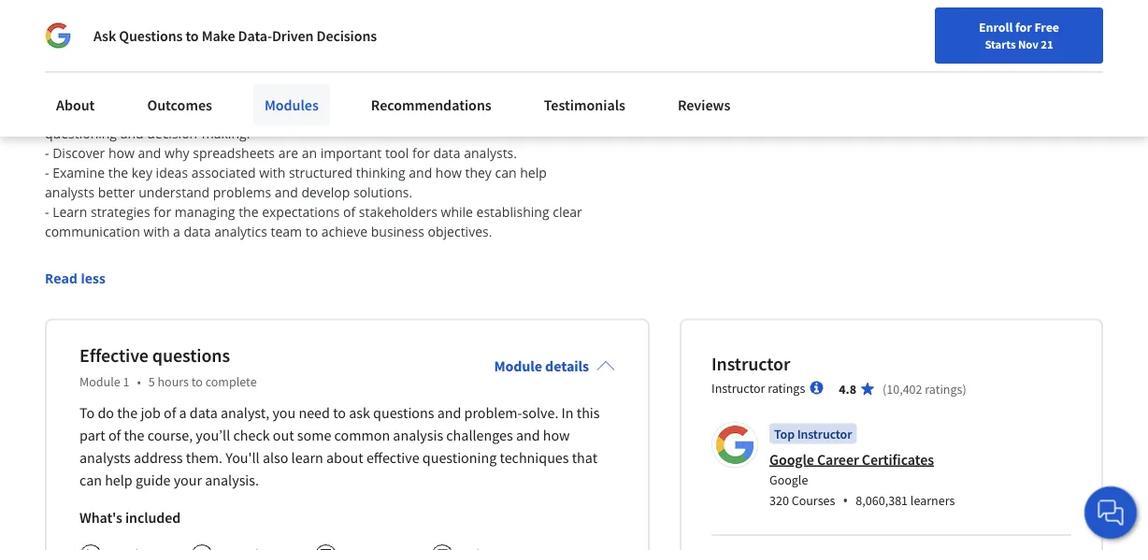 Task type: locate. For each thing, give the bounding box(es) containing it.
you
[[273, 404, 296, 423]]

questions
[[152, 344, 230, 367], [373, 404, 435, 423]]

0 vertical spatial questions
[[152, 344, 230, 367]]

effective questions module 1 • 5 hours to complete
[[80, 344, 257, 390]]

the right the do on the left bottom of page
[[117, 404, 138, 423]]

about
[[56, 95, 95, 114]]

to right hours
[[192, 373, 203, 390]]

• left 5
[[137, 373, 141, 390]]

instructor up google career certificates icon
[[712, 380, 766, 396]]

1 horizontal spatial questions
[[373, 404, 435, 423]]

0 horizontal spatial and
[[438, 404, 462, 423]]

module left 1
[[80, 373, 120, 390]]

for
[[1016, 19, 1033, 36]]

module
[[494, 357, 543, 376], [80, 373, 120, 390]]

questions
[[119, 26, 183, 45]]

coursera image
[[15, 15, 134, 45]]

google down 'top'
[[770, 450, 815, 469]]

0 vertical spatial of
[[164, 404, 176, 423]]

•
[[137, 373, 141, 390], [843, 490, 849, 511]]

• right courses
[[843, 490, 849, 511]]

the down job on the bottom left
[[124, 426, 145, 445]]

1
[[123, 373, 130, 390]]

what's
[[80, 509, 122, 527]]

this
[[577, 404, 600, 423]]

)
[[963, 381, 967, 397]]

module left details
[[494, 357, 543, 376]]

instructor up the instructor ratings
[[712, 352, 791, 375]]

reviews link
[[667, 84, 742, 125]]

ask
[[349, 404, 370, 423]]

questions inside effective questions module 1 • 5 hours to complete
[[152, 344, 230, 367]]

0 horizontal spatial questions
[[152, 344, 230, 367]]

1 vertical spatial to
[[192, 373, 203, 390]]

and
[[438, 404, 462, 423], [516, 426, 540, 445]]

check
[[233, 426, 270, 445]]

the
[[117, 404, 138, 423], [124, 426, 145, 445]]

course,
[[148, 426, 193, 445]]

problem-
[[465, 404, 523, 423]]

google career certificates image
[[715, 424, 756, 466]]

to inside effective questions module 1 • 5 hours to complete
[[192, 373, 203, 390]]

of right part
[[108, 426, 121, 445]]

8,060,381
[[856, 492, 908, 509]]

to
[[186, 26, 199, 45], [192, 373, 203, 390], [333, 404, 346, 423]]

solve.
[[523, 404, 559, 423]]

reviews
[[678, 95, 731, 114]]

ratings
[[768, 380, 806, 396], [926, 381, 963, 397]]

0 horizontal spatial •
[[137, 373, 141, 390]]

0 vertical spatial instructor
[[712, 352, 791, 375]]

1 horizontal spatial •
[[843, 490, 849, 511]]

analysis.
[[205, 471, 259, 490]]

0 vertical spatial •
[[137, 373, 141, 390]]

2 vertical spatial to
[[333, 404, 346, 423]]

driven
[[272, 26, 314, 45]]

to left make at the top
[[186, 26, 199, 45]]

data
[[190, 404, 218, 423]]

effective
[[367, 449, 420, 468]]

instructor
[[712, 352, 791, 375], [712, 380, 766, 396], [798, 425, 853, 442]]

you'll
[[196, 426, 230, 445]]

of left a
[[164, 404, 176, 423]]

1 horizontal spatial ratings
[[926, 381, 963, 397]]

enroll
[[980, 19, 1014, 36]]

module inside effective questions module 1 • 5 hours to complete
[[80, 373, 120, 390]]

google
[[770, 450, 815, 469], [770, 472, 809, 489]]

do
[[98, 404, 114, 423]]

ratings up 'top'
[[768, 380, 806, 396]]

1 vertical spatial •
[[843, 490, 849, 511]]

data-
[[238, 26, 272, 45]]

to left ask
[[333, 404, 346, 423]]

questions up hours
[[152, 344, 230, 367]]

0 horizontal spatial of
[[108, 426, 121, 445]]

1 vertical spatial instructor
[[712, 380, 766, 396]]

google image
[[45, 22, 71, 49]]

1 vertical spatial questions
[[373, 404, 435, 423]]

analysis
[[393, 426, 444, 445]]

to inside "to do the job of a data analyst, you need to ask questions and problem-solve. in this part of the course, you'll check out some common analysis challenges and how analysts address them. you'll also learn about effective questioning techniques that can help guide your analysis."
[[333, 404, 346, 423]]

1 horizontal spatial of
[[164, 404, 176, 423]]

job
[[141, 404, 161, 423]]

21
[[1042, 36, 1054, 51]]

google up '320'
[[770, 472, 809, 489]]

about link
[[45, 84, 106, 125]]

ratings right "10,402"
[[926, 381, 963, 397]]

instructor inside top instructor google career certificates google 320 courses • 8,060,381 learners
[[798, 425, 853, 442]]

help
[[105, 471, 133, 490]]

and up techniques
[[516, 426, 540, 445]]

questions up analysis
[[373, 404, 435, 423]]

out
[[273, 426, 294, 445]]

of
[[164, 404, 176, 423], [108, 426, 121, 445]]

0 vertical spatial google
[[770, 450, 815, 469]]

menu item
[[825, 19, 945, 80]]

instructor for instructor
[[712, 352, 791, 375]]

top instructor google career certificates google 320 courses • 8,060,381 learners
[[770, 425, 956, 511]]

0 vertical spatial the
[[117, 404, 138, 423]]

None search field
[[252, 12, 411, 49]]

chat with us image
[[1096, 498, 1126, 528]]

0 horizontal spatial ratings
[[768, 380, 806, 396]]

0 horizontal spatial module
[[80, 373, 120, 390]]

starts
[[986, 36, 1016, 51]]

and up challenges
[[438, 404, 462, 423]]

instructor up career
[[798, 425, 853, 442]]

can
[[80, 471, 102, 490]]

1 vertical spatial google
[[770, 472, 809, 489]]

(
[[883, 381, 887, 397]]

1 horizontal spatial and
[[516, 426, 540, 445]]

hours
[[158, 373, 189, 390]]

a
[[179, 404, 187, 423]]

your
[[174, 471, 202, 490]]

2 vertical spatial instructor
[[798, 425, 853, 442]]

outcomes link
[[136, 84, 224, 125]]

modules
[[265, 95, 319, 114]]

instructor for instructor ratings
[[712, 380, 766, 396]]

1 vertical spatial of
[[108, 426, 121, 445]]

1 vertical spatial and
[[516, 426, 540, 445]]



Task type: vqa. For each thing, say whether or not it's contained in the screenshot.
Module
yes



Task type: describe. For each thing, give the bounding box(es) containing it.
less
[[81, 269, 106, 287]]

0 vertical spatial to
[[186, 26, 199, 45]]

you'll
[[226, 449, 260, 468]]

complete
[[206, 373, 257, 390]]

decisions
[[317, 26, 377, 45]]

5
[[148, 373, 155, 390]]

show notifications image
[[965, 23, 987, 46]]

included
[[125, 509, 181, 527]]

instructor ratings
[[712, 380, 806, 396]]

read
[[45, 269, 77, 287]]

testimonials link
[[533, 84, 637, 125]]

address
[[134, 449, 183, 468]]

recommendations link
[[360, 84, 503, 125]]

courses
[[792, 492, 836, 509]]

certificates
[[862, 450, 935, 469]]

need
[[299, 404, 330, 423]]

module details
[[494, 357, 589, 376]]

0 vertical spatial and
[[438, 404, 462, 423]]

analyst,
[[221, 404, 270, 423]]

techniques
[[500, 449, 569, 468]]

( 10,402 ratings )
[[883, 381, 967, 397]]

read less button
[[45, 268, 106, 288]]

2 google from the top
[[770, 472, 809, 489]]

about
[[326, 449, 364, 468]]

learn
[[292, 449, 324, 468]]

how
[[543, 426, 570, 445]]

nov
[[1019, 36, 1039, 51]]

what's included
[[80, 509, 181, 527]]

top
[[775, 425, 795, 442]]

enroll for free starts nov 21
[[980, 19, 1060, 51]]

10,402
[[887, 381, 923, 397]]

some
[[297, 426, 332, 445]]

challenges
[[447, 426, 513, 445]]

to
[[80, 404, 95, 423]]

1 google from the top
[[770, 450, 815, 469]]

ask
[[94, 26, 116, 45]]

details
[[546, 357, 589, 376]]

questioning
[[423, 449, 497, 468]]

questions inside "to do the job of a data analyst, you need to ask questions and problem-solve. in this part of the course, you'll check out some common analysis challenges and how analysts address them. you'll also learn about effective questioning techniques that can help guide your analysis."
[[373, 404, 435, 423]]

common
[[335, 426, 390, 445]]

in
[[562, 404, 574, 423]]

make
[[202, 26, 235, 45]]

320
[[770, 492, 790, 509]]

analysts
[[80, 449, 131, 468]]

free
[[1035, 19, 1060, 36]]

4.8
[[839, 381, 857, 397]]

guide
[[136, 471, 171, 490]]

part
[[80, 426, 105, 445]]

testimonials
[[544, 95, 626, 114]]

them.
[[186, 449, 223, 468]]

modules link
[[253, 84, 330, 125]]

outcomes
[[147, 95, 212, 114]]

• inside top instructor google career certificates google 320 courses • 8,060,381 learners
[[843, 490, 849, 511]]

career
[[818, 450, 860, 469]]

also
[[263, 449, 289, 468]]

learners
[[911, 492, 956, 509]]

google career certificates link
[[770, 450, 935, 469]]

effective
[[80, 344, 149, 367]]

ask questions to make data-driven decisions
[[94, 26, 377, 45]]

1 horizontal spatial module
[[494, 357, 543, 376]]

1 vertical spatial the
[[124, 426, 145, 445]]

recommendations
[[371, 95, 492, 114]]

• inside effective questions module 1 • 5 hours to complete
[[137, 373, 141, 390]]

to do the job of a data analyst, you need to ask questions and problem-solve. in this part of the course, you'll check out some common analysis challenges and how analysts address them. you'll also learn about effective questioning techniques that can help guide your analysis.
[[80, 404, 600, 490]]

that
[[572, 449, 598, 468]]

read less
[[45, 269, 106, 287]]



